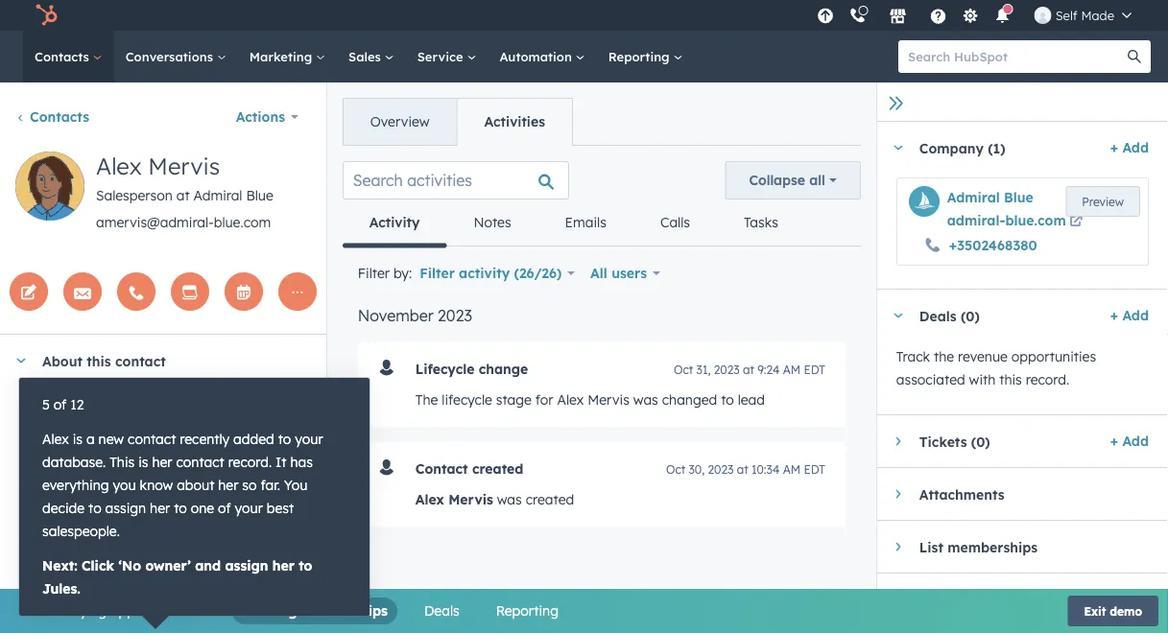 Task type: describe. For each thing, give the bounding box(es) containing it.
her inside next: click 'no owner' and assign her to jules.
[[272, 558, 295, 574]]

upgrade link
[[814, 5, 838, 25]]

contact created
[[415, 461, 523, 478]]

+3502468380 button
[[949, 237, 1037, 253]]

you
[[284, 477, 308, 494]]

november 2023
[[358, 306, 472, 325]]

at for oct 30, 2023
[[737, 463, 748, 477]]

upgrade image
[[817, 8, 834, 25]]

the
[[934, 348, 954, 365]]

best
[[267, 500, 294, 517]]

all users button
[[590, 260, 660, 287]]

self made button
[[1023, 0, 1143, 31]]

2 horizontal spatial mervis
[[588, 392, 630, 408]]

november
[[358, 306, 433, 325]]

notifications button
[[986, 0, 1019, 31]]

decide
[[42, 500, 85, 517]]

tickets (0)
[[919, 433, 990, 450]]

tasks link
[[717, 200, 805, 246]]

marketing link
[[238, 31, 337, 83]]

email
[[19, 505, 49, 520]]

help image
[[930, 9, 947, 26]]

2 link opens in a new window image from the top
[[1069, 215, 1083, 229]]

this inside 'track the revenue opportunities associated with this record.'
[[999, 371, 1022, 388]]

users
[[612, 265, 647, 282]]

blue inside button
[[1004, 189, 1033, 206]]

to up salespeople.
[[88, 500, 101, 517]]

jules.
[[42, 581, 80, 597]]

5
[[42, 396, 50, 413]]

name for first name
[[46, 398, 77, 412]]

+ for deals (0)
[[1110, 307, 1118, 324]]

recently
[[180, 431, 230, 448]]

building relationships
[[241, 603, 388, 620]]

blue inside alex mervis salesperson at admiral blue
[[246, 187, 273, 204]]

activities
[[484, 113, 545, 130]]

1 vertical spatial contact
[[128, 431, 176, 448]]

assign inside is a new contact recently added to your database. this is her contact record. it has everything you know about her so far. you decide to assign her to one of your best salespeople.
[[105, 500, 146, 517]]

admiral sides image
[[909, 186, 939, 217]]

caret image inside attachments dropdown button
[[896, 489, 901, 500]]

Email text field
[[19, 516, 307, 547]]

admiral blue button
[[947, 186, 1033, 209]]

am for was changed to lead
[[783, 363, 801, 377]]

collapse
[[749, 172, 805, 189]]

self made
[[1056, 7, 1114, 23]]

click
[[82, 558, 114, 574]]

alex for alex
[[42, 431, 69, 448]]

filter by:
[[358, 265, 412, 282]]

has
[[290, 454, 313, 471]]

edt for alex mervis was created
[[804, 463, 825, 477]]

filter activity (26/26) button
[[420, 260, 575, 287]]

number
[[56, 559, 98, 573]]

+ add button for deals (0)
[[1110, 304, 1149, 327]]

deals button
[[424, 598, 460, 625]]

exit demo button
[[1068, 596, 1158, 627]]

caret image for list memberships
[[896, 541, 901, 553]]

so
[[242, 477, 257, 494]]

filter for filter activity (26/26)
[[420, 265, 455, 282]]

associated
[[896, 371, 965, 388]]

0 vertical spatial created
[[472, 461, 523, 478]]

activities link
[[456, 99, 572, 145]]

calling icon button
[[841, 3, 874, 28]]

notes link
[[447, 200, 538, 246]]

the
[[415, 392, 438, 408]]

hubspot image
[[35, 4, 58, 27]]

far.
[[261, 477, 280, 494]]

relationships
[[301, 603, 388, 620]]

caret image for company
[[892, 145, 904, 150]]

track
[[896, 348, 930, 365]]

1 vertical spatial contacts
[[30, 108, 89, 125]]

at for oct 31, 2023
[[743, 363, 754, 377]]

change
[[479, 361, 528, 378]]

ruby anderson image
[[1034, 7, 1052, 24]]

exit
[[1084, 604, 1106, 619]]

next: click 'no owner' and assign her to jules.
[[42, 558, 312, 597]]

1 horizontal spatial reporting
[[608, 48, 673, 64]]

oct 30, 2023 at 10:34 am edt
[[666, 463, 825, 477]]

mervis for alex mervis was created
[[448, 491, 493, 508]]

one
[[191, 500, 214, 517]]

lifecycle
[[442, 392, 492, 408]]

list memberships
[[919, 539, 1038, 555]]

first
[[19, 398, 43, 412]]

sales
[[348, 48, 385, 64]]

caret image for tickets
[[896, 436, 901, 447]]

is a new contact recently added to your database. this is her contact record. it has everything you know about her so far. you decide to assign her to one of your best salespeople.
[[42, 431, 323, 540]]

alex for alex mervis salesperson at admiral blue
[[96, 152, 142, 180]]

alex mervis salesperson at admiral blue
[[96, 152, 273, 204]]

settings link
[[959, 5, 983, 25]]

+3502468380
[[949, 237, 1037, 253]]

filter for filter by:
[[358, 265, 390, 282]]

0 vertical spatial contacts
[[35, 48, 93, 64]]

oct 31, 2023 at 9:24 am edt
[[674, 363, 825, 377]]

automation
[[499, 48, 576, 64]]

last
[[19, 452, 42, 466]]

conversations
[[125, 48, 217, 64]]

(0) for deals (0)
[[961, 307, 980, 324]]

to up it
[[278, 431, 291, 448]]

name for last name
[[46, 452, 76, 466]]

attachments
[[919, 486, 1005, 503]]

1 link opens in a new window image from the top
[[1069, 211, 1083, 234]]

amervis@admiral-
[[96, 214, 214, 231]]

overview
[[370, 113, 430, 130]]

admiral blue
[[947, 189, 1033, 206]]

company
[[919, 139, 984, 156]]

deals for deals (0)
[[919, 307, 957, 324]]

amervis@admiral-blue.com
[[96, 214, 271, 231]]

search image
[[1128, 50, 1141, 63]]

revenue
[[958, 348, 1008, 365]]

stage
[[496, 392, 532, 408]]

alex right for
[[557, 392, 584, 408]]

november 2023 tab panel
[[342, 246, 861, 542]]

lead
[[738, 392, 765, 408]]

emails link
[[538, 200, 633, 246]]

Search search field
[[342, 161, 569, 200]]

reporting button
[[496, 598, 559, 625]]

filter activity (26/26)
[[420, 265, 562, 282]]

the lifecycle stage for alex mervis was changed to lead
[[415, 392, 765, 408]]

+ for company (1)
[[1110, 139, 1118, 156]]

10:34
[[752, 463, 780, 477]]

about this contact
[[42, 352, 166, 369]]

blue.com for admiral-
[[1005, 212, 1066, 229]]



Task type: vqa. For each thing, say whether or not it's contained in the screenshot.
contact created
yes



Task type: locate. For each thing, give the bounding box(es) containing it.
3 + add button from the top
[[1110, 430, 1149, 453]]

tab list for contact created
[[342, 200, 861, 248]]

list memberships button
[[877, 521, 1149, 573]]

tab list for november 2023
[[342, 98, 573, 146]]

0 vertical spatial is
[[73, 431, 83, 448]]

oct for alex mervis was created
[[666, 463, 685, 477]]

2 vertical spatial at
[[737, 463, 748, 477]]

3 + from the top
[[1110, 433, 1118, 450]]

activity
[[369, 214, 420, 231]]

notifications image
[[994, 9, 1011, 26]]

deals inside dropdown button
[[919, 307, 957, 324]]

1 vertical spatial (0)
[[971, 433, 990, 450]]

0 vertical spatial oct
[[674, 363, 693, 377]]

1 vertical spatial 2023
[[714, 363, 740, 377]]

1 vertical spatial of
[[218, 500, 231, 517]]

this
[[110, 454, 135, 471]]

calling icon image
[[849, 7, 866, 25]]

owner'
[[145, 558, 191, 574]]

tab list up the search search field on the left top of the page
[[342, 98, 573, 146]]

was down contact created
[[497, 491, 522, 508]]

oct left 30,
[[666, 463, 685, 477]]

0 horizontal spatial was
[[497, 491, 522, 508]]

0 horizontal spatial record.
[[228, 454, 272, 471]]

filter right by: at left
[[420, 265, 455, 282]]

contacts
[[35, 48, 93, 64], [30, 108, 89, 125]]

0 vertical spatial caret image
[[892, 145, 904, 150]]

this right about
[[87, 352, 111, 369]]

oct for was changed to lead
[[674, 363, 693, 377]]

2023 right 30,
[[708, 463, 734, 477]]

of inside is a new contact recently added to your database. this is her contact record. it has everything you know about her so far. you decide to assign her to one of your best salespeople.
[[218, 500, 231, 517]]

12
[[70, 396, 84, 413]]

2 am from the top
[[783, 463, 801, 477]]

to left lead
[[721, 392, 734, 408]]

her up building
[[272, 558, 295, 574]]

1 vertical spatial caret image
[[896, 436, 901, 447]]

caret image left attachments
[[896, 489, 901, 500]]

1 horizontal spatial record.
[[1026, 371, 1069, 388]]

tickets (0) button
[[877, 416, 1103, 467]]

record. right "with"
[[1026, 371, 1069, 388]]

collapse all button
[[725, 161, 861, 200]]

2 + from the top
[[1110, 307, 1118, 324]]

identifying
[[36, 603, 107, 620]]

2 tab list from the top
[[342, 200, 861, 248]]

opportunities inside button
[[110, 603, 195, 620]]

reporting link
[[597, 31, 694, 83]]

edt right 10:34
[[804, 463, 825, 477]]

mervis for alex mervis salesperson at admiral blue
[[148, 152, 220, 180]]

1 + add from the top
[[1110, 139, 1149, 156]]

caret image left company
[[892, 145, 904, 150]]

First name text field
[[19, 409, 307, 440]]

sales link
[[337, 31, 406, 83]]

is
[[73, 431, 83, 448], [138, 454, 148, 471]]

admiral up amervis@admiral-blue.com
[[193, 187, 242, 204]]

your up has
[[295, 431, 323, 448]]

mervis down contact created
[[448, 491, 493, 508]]

tab list
[[342, 98, 573, 146], [342, 200, 861, 248]]

1 horizontal spatial of
[[218, 500, 231, 517]]

blue
[[246, 187, 273, 204], [1004, 189, 1033, 206]]

2 add from the top
[[1122, 307, 1149, 324]]

0 vertical spatial + add
[[1110, 139, 1149, 156]]

0 vertical spatial edt
[[804, 363, 825, 377]]

1 vertical spatial am
[[783, 463, 801, 477]]

(0) right tickets at the right
[[971, 433, 990, 450]]

1 vertical spatial record.
[[228, 454, 272, 471]]

+ add for company (1)
[[1110, 139, 1149, 156]]

0 vertical spatial opportunities
[[1011, 348, 1096, 365]]

edt right 9:24
[[804, 363, 825, 377]]

0 horizontal spatial blue
[[246, 187, 273, 204]]

0 vertical spatial 2023
[[438, 306, 472, 325]]

contacts down contacts link
[[30, 108, 89, 125]]

is left "a"
[[73, 431, 83, 448]]

last name
[[19, 452, 76, 466]]

tab list up all
[[342, 200, 861, 248]]

alex
[[96, 152, 142, 180], [557, 392, 584, 408], [42, 431, 69, 448], [415, 491, 444, 508]]

2023
[[438, 306, 472, 325], [714, 363, 740, 377], [708, 463, 734, 477]]

calls link
[[633, 200, 717, 246]]

3 + add from the top
[[1110, 433, 1149, 450]]

was left changed
[[633, 392, 658, 408]]

caret image
[[892, 313, 904, 318], [15, 358, 27, 363], [896, 541, 901, 553]]

1 horizontal spatial mervis
[[448, 491, 493, 508]]

0 vertical spatial caret image
[[892, 313, 904, 318]]

1 vertical spatial was
[[497, 491, 522, 508]]

add for deals (0)
[[1122, 307, 1149, 324]]

at left 9:24
[[743, 363, 754, 377]]

0 horizontal spatial reporting
[[496, 603, 559, 620]]

record. inside 'track the revenue opportunities associated with this record.'
[[1026, 371, 1069, 388]]

+ for tickets (0)
[[1110, 433, 1118, 450]]

1 vertical spatial this
[[999, 371, 1022, 388]]

0 horizontal spatial is
[[73, 431, 83, 448]]

1 horizontal spatial filter
[[420, 265, 455, 282]]

self
[[1056, 7, 1078, 23]]

of right one
[[218, 500, 231, 517]]

opportunities
[[1011, 348, 1096, 365], [110, 603, 195, 620]]

oct
[[674, 363, 693, 377], [666, 463, 685, 477]]

1 horizontal spatial deals
[[919, 307, 957, 324]]

2023 right '31,'
[[714, 363, 740, 377]]

1 vertical spatial edt
[[804, 463, 825, 477]]

assign
[[105, 500, 146, 517], [225, 558, 268, 574]]

demo
[[1110, 604, 1142, 619]]

(0) inside dropdown button
[[971, 433, 990, 450]]

caret image inside the company (1) dropdown button
[[892, 145, 904, 150]]

caret image inside deals (0) dropdown button
[[892, 313, 904, 318]]

+ add for tickets (0)
[[1110, 433, 1149, 450]]

database.
[[42, 454, 106, 471]]

0 vertical spatial name
[[46, 398, 77, 412]]

1 vertical spatial opportunities
[[110, 603, 195, 620]]

building relationships button
[[241, 598, 388, 625]]

of right 5
[[54, 396, 67, 413]]

2 vertical spatial +
[[1110, 433, 1118, 450]]

deals (0)
[[919, 307, 980, 324]]

at for alex mervis
[[176, 187, 190, 204]]

2 vertical spatial caret image
[[896, 541, 901, 553]]

am
[[783, 363, 801, 377], [783, 463, 801, 477]]

her up know
[[152, 454, 172, 471]]

activity link
[[342, 200, 447, 248]]

added
[[233, 431, 274, 448]]

0 vertical spatial tab list
[[342, 98, 573, 146]]

help button
[[922, 0, 955, 31]]

2023 down activity
[[438, 306, 472, 325]]

caret image inside about this contact dropdown button
[[15, 358, 27, 363]]

to left one
[[174, 500, 187, 517]]

+ add button for tickets (0)
[[1110, 430, 1149, 453]]

to inside next: click 'no owner' and assign her to jules.
[[299, 558, 312, 574]]

tab list containing overview
[[342, 98, 573, 146]]

1 horizontal spatial assign
[[225, 558, 268, 574]]

actions
[[236, 108, 285, 125]]

for
[[535, 392, 553, 408]]

edt for was changed to lead
[[804, 363, 825, 377]]

mervis inside alex mervis salesperson at admiral blue
[[148, 152, 220, 180]]

oct left '31,'
[[674, 363, 693, 377]]

search button
[[1118, 40, 1151, 73]]

contact inside about this contact dropdown button
[[115, 352, 166, 369]]

1 horizontal spatial was
[[633, 392, 658, 408]]

0 vertical spatial + add button
[[1110, 136, 1149, 159]]

2 vertical spatial caret image
[[896, 489, 901, 500]]

contact up first name text box at the left bottom of page
[[115, 352, 166, 369]]

0 horizontal spatial deals
[[424, 603, 460, 620]]

blue.com for amervis@admiral-
[[214, 214, 271, 231]]

(0) inside dropdown button
[[961, 307, 980, 324]]

blue.com
[[1005, 212, 1066, 229], [214, 214, 271, 231]]

1 vertical spatial at
[[743, 363, 754, 377]]

mervis up amervis@admiral-blue.com
[[148, 152, 220, 180]]

0 horizontal spatial assign
[[105, 500, 146, 517]]

list
[[919, 539, 943, 555]]

emails
[[565, 214, 607, 231]]

salesperson
[[96, 187, 173, 204]]

1 edt from the top
[[804, 363, 825, 377]]

deals for deals
[[424, 603, 460, 620]]

salespeople.
[[42, 523, 120, 540]]

+ add button for company (1)
[[1110, 136, 1149, 159]]

+ add for deals (0)
[[1110, 307, 1149, 324]]

caret image for about this contact
[[15, 358, 27, 363]]

1 horizontal spatial created
[[526, 491, 574, 508]]

1 horizontal spatial blue
[[1004, 189, 1033, 206]]

am right 9:24
[[783, 363, 801, 377]]

1 vertical spatial deals
[[424, 603, 460, 620]]

memberships
[[948, 539, 1038, 555]]

at left 10:34
[[737, 463, 748, 477]]

blue.com up +3502468380
[[1005, 212, 1066, 229]]

your down 'so' in the left of the page
[[235, 500, 263, 517]]

0 horizontal spatial created
[[472, 461, 523, 478]]

add for company (1)
[[1122, 139, 1149, 156]]

caret image left tickets at the right
[[896, 436, 901, 447]]

contact
[[415, 461, 468, 478]]

to inside november 2023 tab panel
[[721, 392, 734, 408]]

deals up the the
[[919, 307, 957, 324]]

1 horizontal spatial your
[[295, 431, 323, 448]]

2 + add from the top
[[1110, 307, 1149, 324]]

2 filter from the left
[[420, 265, 455, 282]]

admiral
[[193, 187, 242, 204], [947, 189, 1000, 206]]

admiral-blue.com button
[[947, 209, 1086, 234]]

record. inside is a new contact recently added to your database. this is her contact record. it has everything you know about her so far. you decide to assign her to one of your best salespeople.
[[228, 454, 272, 471]]

caret image left "list"
[[896, 541, 901, 553]]

assign right and
[[225, 558, 268, 574]]

record.
[[1026, 371, 1069, 388], [228, 454, 272, 471]]

am for alex mervis was created
[[783, 463, 801, 477]]

add for tickets (0)
[[1122, 433, 1149, 450]]

0 vertical spatial contact
[[115, 352, 166, 369]]

0 vertical spatial deals
[[919, 307, 957, 324]]

assign down the you
[[105, 500, 146, 517]]

2023 for change
[[714, 363, 740, 377]]

blue.com down alex mervis salesperson at admiral blue
[[214, 214, 271, 231]]

you
[[113, 477, 136, 494]]

2 vertical spatial + add button
[[1110, 430, 1149, 453]]

blue.com inside button
[[1005, 212, 1066, 229]]

tickets
[[919, 433, 967, 450]]

admiral inside alex mervis salesperson at admiral blue
[[193, 187, 242, 204]]

1 vertical spatial caret image
[[15, 358, 27, 363]]

1 vertical spatial tab list
[[342, 200, 861, 248]]

+ add button
[[1110, 136, 1149, 159], [1110, 304, 1149, 327], [1110, 430, 1149, 453]]

hubspot link
[[23, 4, 72, 27]]

name
[[46, 398, 77, 412], [46, 452, 76, 466]]

am right 10:34
[[783, 463, 801, 477]]

deals
[[919, 307, 957, 324], [424, 603, 460, 620]]

0 vertical spatial your
[[295, 431, 323, 448]]

next:
[[42, 558, 77, 574]]

alex up 'salesperson'
[[96, 152, 142, 180]]

alex mervis was created
[[415, 491, 574, 508]]

tasks
[[744, 214, 778, 231]]

caret image left about
[[15, 358, 27, 363]]

mervis right for
[[588, 392, 630, 408]]

1 horizontal spatial blue.com
[[1005, 212, 1066, 229]]

caret image for deals (0)
[[892, 313, 904, 318]]

2 vertical spatial 2023
[[708, 463, 734, 477]]

caret image inside tickets (0) dropdown button
[[896, 436, 901, 447]]

2 vertical spatial mervis
[[448, 491, 493, 508]]

tab list containing activity
[[342, 200, 861, 248]]

0 vertical spatial reporting
[[608, 48, 673, 64]]

1 am from the top
[[783, 363, 801, 377]]

1 filter from the left
[[358, 265, 390, 282]]

0 horizontal spatial blue.com
[[214, 214, 271, 231]]

settings image
[[962, 8, 979, 25]]

caret image inside list memberships dropdown button
[[896, 541, 901, 553]]

2 edt from the top
[[804, 463, 825, 477]]

at up amervis@admiral-blue.com
[[176, 187, 190, 204]]

0 horizontal spatial of
[[54, 396, 67, 413]]

1 vertical spatial add
[[1122, 307, 1149, 324]]

1 horizontal spatial is
[[138, 454, 148, 471]]

0 vertical spatial at
[[176, 187, 190, 204]]

exit demo
[[1084, 604, 1142, 619]]

alex for alex mervis was created
[[415, 491, 444, 508]]

deals left reporting button in the bottom of the page
[[424, 603, 460, 620]]

caret image
[[892, 145, 904, 150], [896, 436, 901, 447], [896, 489, 901, 500]]

2 + add button from the top
[[1110, 304, 1149, 327]]

name right first
[[46, 398, 77, 412]]

all
[[809, 172, 825, 189]]

name right last
[[46, 452, 76, 466]]

1 horizontal spatial this
[[999, 371, 1022, 388]]

0 horizontal spatial this
[[87, 352, 111, 369]]

link opens in a new window image
[[1069, 211, 1083, 234], [1069, 215, 1083, 229]]

at inside alex mervis salesperson at admiral blue
[[176, 187, 190, 204]]

1 vertical spatial +
[[1110, 307, 1118, 324]]

0 vertical spatial +
[[1110, 139, 1118, 156]]

1 vertical spatial oct
[[666, 463, 685, 477]]

marketing
[[249, 48, 316, 64]]

this right "with"
[[999, 371, 1022, 388]]

1 vertical spatial your
[[235, 500, 263, 517]]

9:24
[[758, 363, 780, 377]]

1 + add button from the top
[[1110, 136, 1149, 159]]

0 horizontal spatial opportunities
[[110, 603, 195, 620]]

0 vertical spatial am
[[783, 363, 801, 377]]

3 add from the top
[[1122, 433, 1149, 450]]

marketplaces button
[[878, 0, 918, 31]]

0 vertical spatial this
[[87, 352, 111, 369]]

alex down contact
[[415, 491, 444, 508]]

(0) up revenue
[[961, 307, 980, 324]]

a
[[86, 431, 95, 448]]

1 vertical spatial created
[[526, 491, 574, 508]]

1 vertical spatial + add
[[1110, 307, 1149, 324]]

0 vertical spatial of
[[54, 396, 67, 413]]

blue down actions in the left top of the page
[[246, 187, 273, 204]]

Last name text field
[[19, 463, 307, 493]]

it
[[276, 454, 286, 471]]

add
[[1122, 139, 1149, 156], [1122, 307, 1149, 324], [1122, 433, 1149, 450]]

contact
[[115, 352, 166, 369], [128, 431, 176, 448], [176, 454, 224, 471]]

0 vertical spatial add
[[1122, 139, 1149, 156]]

self made menu
[[812, 0, 1145, 31]]

contact up this
[[128, 431, 176, 448]]

0 vertical spatial was
[[633, 392, 658, 408]]

0 horizontal spatial admiral
[[193, 187, 242, 204]]

Search HubSpot search field
[[898, 40, 1134, 73]]

her down know
[[150, 500, 170, 517]]

1 vertical spatial reporting
[[496, 603, 559, 620]]

phone
[[19, 559, 53, 573]]

contacts down 'hubspot' link
[[35, 48, 93, 64]]

0 vertical spatial (0)
[[961, 307, 980, 324]]

building
[[241, 603, 297, 620]]

admiral up admiral-
[[947, 189, 1000, 206]]

1 vertical spatial is
[[138, 454, 148, 471]]

identifying opportunities
[[36, 603, 195, 620]]

1 vertical spatial name
[[46, 452, 76, 466]]

service link
[[406, 31, 488, 83]]

2 vertical spatial + add
[[1110, 433, 1149, 450]]

assign inside next: click 'no owner' and assign her to jules.
[[225, 558, 268, 574]]

0 vertical spatial record.
[[1026, 371, 1069, 388]]

record. up 'so' in the left of the page
[[228, 454, 272, 471]]

to up building relationships
[[299, 558, 312, 574]]

0 vertical spatial assign
[[105, 500, 146, 517]]

(0) for tickets (0)
[[971, 433, 990, 450]]

contact down 'recently'
[[176, 454, 224, 471]]

marketplaces image
[[889, 9, 907, 26]]

contacts link
[[23, 31, 114, 83]]

alex up last name at the left bottom of the page
[[42, 431, 69, 448]]

opportunities right revenue
[[1011, 348, 1096, 365]]

1 add from the top
[[1122, 139, 1149, 156]]

1 + from the top
[[1110, 139, 1118, 156]]

opportunities down the "phone number" text field
[[110, 603, 195, 620]]

0 horizontal spatial your
[[235, 500, 263, 517]]

and
[[195, 558, 221, 574]]

caret image up track
[[892, 313, 904, 318]]

0 horizontal spatial filter
[[358, 265, 390, 282]]

Phone number text field
[[19, 570, 307, 601]]

admiral-
[[947, 212, 1005, 229]]

0 horizontal spatial mervis
[[148, 152, 220, 180]]

about this contact button
[[0, 335, 307, 387]]

1 horizontal spatial opportunities
[[1011, 348, 1096, 365]]

all users
[[590, 265, 647, 282]]

at
[[176, 187, 190, 204], [743, 363, 754, 377], [737, 463, 748, 477]]

1 horizontal spatial admiral
[[947, 189, 1000, 206]]

filter inside the "filter activity (26/26)" popup button
[[420, 265, 455, 282]]

2 vertical spatial add
[[1122, 433, 1149, 450]]

1 vertical spatial assign
[[225, 558, 268, 574]]

admiral inside button
[[947, 189, 1000, 206]]

her left 'so' in the left of the page
[[218, 477, 238, 494]]

1 vertical spatial mervis
[[588, 392, 630, 408]]

alex inside alex mervis salesperson at admiral blue
[[96, 152, 142, 180]]

is right this
[[138, 454, 148, 471]]

2023 for created
[[708, 463, 734, 477]]

1 tab list from the top
[[342, 98, 573, 146]]

2 vertical spatial contact
[[176, 454, 224, 471]]

identifying opportunities button
[[36, 598, 195, 625]]

30,
[[689, 463, 705, 477]]

1 vertical spatial + add button
[[1110, 304, 1149, 327]]

opportunities inside 'track the revenue opportunities associated with this record.'
[[1011, 348, 1096, 365]]

blue up the admiral-blue.com button
[[1004, 189, 1033, 206]]

0 vertical spatial mervis
[[148, 152, 220, 180]]

this inside dropdown button
[[87, 352, 111, 369]]

filter left by: at left
[[358, 265, 390, 282]]

about
[[42, 352, 83, 369]]



